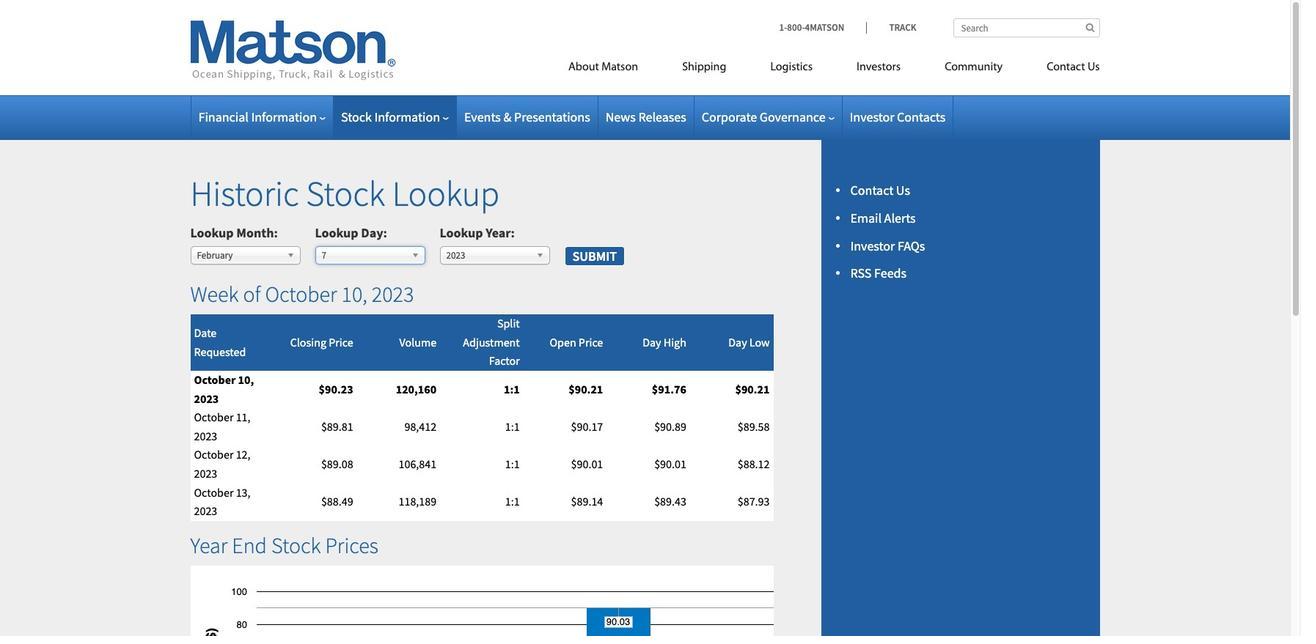 Task type: locate. For each thing, give the bounding box(es) containing it.
2023 inside october 10, 2023
[[194, 391, 219, 406]]

1 horizontal spatial $90.21
[[735, 382, 770, 397]]

1 horizontal spatial year
[[486, 224, 511, 241]]

1 horizontal spatial information
[[374, 109, 440, 125]]

$90.23
[[319, 382, 353, 397]]

lookup up 2023 link at the left of page
[[440, 224, 483, 241]]

1 price from the left
[[329, 335, 353, 350]]

$90.89
[[654, 420, 687, 434]]

matson image
[[190, 21, 396, 81]]

1 horizontal spatial $90.01
[[654, 457, 687, 472]]

&
[[504, 109, 512, 125]]

2 horizontal spatial day
[[729, 335, 747, 350]]

0 vertical spatial contact
[[1047, 62, 1085, 73]]

2023 up october 13, 2023
[[194, 467, 217, 481]]

0 horizontal spatial year
[[190, 532, 228, 560]]

lookup for lookup year
[[440, 224, 483, 241]]

october down october 11, 2023
[[194, 448, 234, 462]]

2023 inside october 12, 2023
[[194, 467, 217, 481]]

requested
[[194, 344, 246, 359]]

investor down investors link
[[850, 109, 895, 125]]

investor faqs
[[851, 237, 925, 254]]

7
[[322, 249, 326, 262]]

october for october 12, 2023
[[194, 448, 234, 462]]

118,189
[[399, 495, 437, 509]]

investor contacts
[[850, 109, 946, 125]]

split adjustment factor
[[463, 316, 520, 369]]

0 horizontal spatial contact us
[[851, 182, 910, 199]]

1:1 for $90.21
[[504, 382, 520, 397]]

0 horizontal spatial $90.01
[[571, 457, 603, 472]]

lookup up "lookup year"
[[392, 172, 500, 216]]

1 horizontal spatial day
[[643, 335, 661, 350]]

governance
[[760, 109, 826, 125]]

0 horizontal spatial information
[[251, 109, 317, 125]]

0 vertical spatial 10,
[[341, 280, 367, 308]]

october inside october 12, 2023
[[194, 448, 234, 462]]

us
[[1088, 62, 1100, 73], [896, 182, 910, 199]]

stock information
[[341, 109, 440, 125]]

$89.81
[[321, 420, 353, 434]]

0 horizontal spatial 10,
[[238, 373, 254, 387]]

contact
[[1047, 62, 1085, 73], [851, 182, 894, 199]]

2023 for $90.23
[[194, 391, 219, 406]]

1 horizontal spatial contact
[[1047, 62, 1085, 73]]

contact up 'email'
[[851, 182, 894, 199]]

news releases
[[606, 109, 686, 125]]

historic
[[190, 172, 299, 216]]

2023 down "lookup year"
[[446, 249, 465, 262]]

week of october 10, 2023
[[190, 280, 414, 308]]

2023 down "7" link
[[372, 280, 414, 308]]

contact us inside top menu navigation
[[1047, 62, 1100, 73]]

stock information link
[[341, 109, 449, 125]]

contact us down 'search' image on the top right of page
[[1047, 62, 1100, 73]]

$90.21
[[569, 382, 603, 397], [735, 382, 770, 397]]

month
[[236, 224, 274, 241]]

lookup for lookup month
[[190, 224, 234, 241]]

contact inside top menu navigation
[[1047, 62, 1085, 73]]

october inside october 13, 2023
[[194, 485, 234, 500]]

0 vertical spatial contact us link
[[1025, 54, 1100, 84]]

information
[[251, 109, 317, 125], [374, 109, 440, 125]]

price right closing on the left
[[329, 335, 353, 350]]

price for closing price
[[329, 335, 353, 350]]

11,
[[236, 410, 251, 425]]

year
[[486, 224, 511, 241], [190, 532, 228, 560]]

lookup for lookup day
[[315, 224, 358, 241]]

historic stock lookup
[[190, 172, 500, 216]]

october left 11,
[[194, 410, 234, 425]]

10, inside october 10, 2023
[[238, 373, 254, 387]]

Search search field
[[953, 18, 1100, 37]]

2023 for $89.08
[[194, 467, 217, 481]]

1 horizontal spatial price
[[579, 335, 603, 350]]

None submit
[[564, 246, 625, 266]]

presentations
[[514, 109, 590, 125]]

october down requested
[[194, 373, 236, 387]]

shipping
[[682, 62, 727, 73]]

98,412
[[405, 420, 437, 434]]

$90.17
[[571, 420, 603, 434]]

investor up rss feeds link
[[851, 237, 895, 254]]

events & presentations link
[[464, 109, 590, 125]]

february
[[197, 249, 233, 262]]

day for day low
[[729, 335, 747, 350]]

1 horizontal spatial contact us link
[[1025, 54, 1100, 84]]

october
[[265, 280, 337, 308], [194, 373, 236, 387], [194, 410, 234, 425], [194, 448, 234, 462], [194, 485, 234, 500]]

year up 2023 link at the left of page
[[486, 224, 511, 241]]

2023 inside october 13, 2023
[[194, 504, 217, 519]]

about matson
[[569, 62, 638, 73]]

$88.12
[[738, 457, 770, 472]]

1 vertical spatial investor
[[851, 237, 895, 254]]

high
[[664, 335, 687, 350]]

$90.01
[[571, 457, 603, 472], [654, 457, 687, 472]]

corporate
[[702, 109, 757, 125]]

lookup day
[[315, 224, 383, 241]]

2023 down october 12, 2023
[[194, 504, 217, 519]]

$90.21 up $90.17
[[569, 382, 603, 397]]

$90.21 up '$89.58'
[[735, 382, 770, 397]]

0 horizontal spatial price
[[329, 335, 353, 350]]

2023 link
[[440, 246, 550, 264]]

2 vertical spatial stock
[[271, 532, 321, 560]]

2023 up october 12, 2023
[[194, 429, 217, 444]]

price right open
[[579, 335, 603, 350]]

2 price from the left
[[579, 335, 603, 350]]

price
[[329, 335, 353, 350], [579, 335, 603, 350]]

contact us link down 'search' image on the top right of page
[[1025, 54, 1100, 84]]

1 information from the left
[[251, 109, 317, 125]]

contact down search search field
[[1047, 62, 1085, 73]]

1 horizontal spatial us
[[1088, 62, 1100, 73]]

2023 inside october 11, 2023
[[194, 429, 217, 444]]

investors link
[[835, 54, 923, 84]]

top menu navigation
[[503, 54, 1100, 84]]

0 horizontal spatial contact
[[851, 182, 894, 199]]

factor
[[489, 354, 520, 369]]

0 horizontal spatial us
[[896, 182, 910, 199]]

october inside october 10, 2023
[[194, 373, 236, 387]]

contact us link
[[1025, 54, 1100, 84], [851, 182, 910, 199]]

day up "7" link
[[361, 224, 383, 241]]

$90.01 down $90.17
[[571, 457, 603, 472]]

0 horizontal spatial $90.21
[[569, 382, 603, 397]]

1 vertical spatial contact us link
[[851, 182, 910, 199]]

lookup up february
[[190, 224, 234, 241]]

stock
[[341, 109, 372, 125], [306, 172, 385, 216], [271, 532, 321, 560]]

day left low
[[729, 335, 747, 350]]

october 12, 2023
[[194, 448, 251, 481]]

1 vertical spatial us
[[896, 182, 910, 199]]

us down 'search' image on the top right of page
[[1088, 62, 1100, 73]]

1 vertical spatial 10,
[[238, 373, 254, 387]]

1-800-4matson
[[779, 21, 845, 34]]

year left the end
[[190, 532, 228, 560]]

day left high
[[643, 335, 661, 350]]

year end stock prices
[[190, 532, 378, 560]]

10, up 11,
[[238, 373, 254, 387]]

2023 up october 11, 2023
[[194, 391, 219, 406]]

lookup up 7
[[315, 224, 358, 241]]

1 horizontal spatial 10,
[[341, 280, 367, 308]]

1:1
[[504, 382, 520, 397], [505, 420, 520, 434], [505, 457, 520, 472], [505, 495, 520, 509]]

closing
[[290, 335, 326, 350]]

contact us
[[1047, 62, 1100, 73], [851, 182, 910, 199]]

logistics link
[[749, 54, 835, 84]]

2023 for $89.81
[[194, 429, 217, 444]]

1:1 for $89.14
[[505, 495, 520, 509]]

0 vertical spatial investor
[[850, 109, 895, 125]]

low
[[750, 335, 770, 350]]

october down october 12, 2023
[[194, 485, 234, 500]]

2 information from the left
[[374, 109, 440, 125]]

1 horizontal spatial contact us
[[1047, 62, 1100, 73]]

investor
[[850, 109, 895, 125], [851, 237, 895, 254]]

2023
[[446, 249, 465, 262], [372, 280, 414, 308], [194, 391, 219, 406], [194, 429, 217, 444], [194, 467, 217, 481], [194, 504, 217, 519]]

10,
[[341, 280, 367, 308], [238, 373, 254, 387]]

contact us link up email alerts
[[851, 182, 910, 199]]

contact us up email alerts
[[851, 182, 910, 199]]

None search field
[[953, 18, 1100, 37]]

0 vertical spatial contact us
[[1047, 62, 1100, 73]]

1 vertical spatial stock
[[306, 172, 385, 216]]

shipping link
[[660, 54, 749, 84]]

us up alerts
[[896, 182, 910, 199]]

10, down "7" link
[[341, 280, 367, 308]]

lookup
[[392, 172, 500, 216], [190, 224, 234, 241], [315, 224, 358, 241], [440, 224, 483, 241]]

1 $90.21 from the left
[[569, 382, 603, 397]]

news releases link
[[606, 109, 686, 125]]

1-
[[779, 21, 787, 34]]

$90.01 up $89.43
[[654, 457, 687, 472]]

0 vertical spatial us
[[1088, 62, 1100, 73]]

october inside october 11, 2023
[[194, 410, 234, 425]]

price for open price
[[579, 335, 603, 350]]

split
[[497, 316, 520, 331]]

information for stock information
[[374, 109, 440, 125]]



Task type: describe. For each thing, give the bounding box(es) containing it.
us inside top menu navigation
[[1088, 62, 1100, 73]]

corporate governance link
[[702, 109, 835, 125]]

2 $90.21 from the left
[[735, 382, 770, 397]]

contacts
[[897, 109, 946, 125]]

october for october 13, 2023
[[194, 485, 234, 500]]

$89.14
[[571, 495, 603, 509]]

7 link
[[315, 246, 425, 264]]

day low
[[729, 335, 770, 350]]

0 vertical spatial stock
[[341, 109, 372, 125]]

news
[[606, 109, 636, 125]]

october 13, 2023
[[194, 485, 251, 519]]

financial information
[[198, 109, 317, 125]]

alerts
[[884, 210, 916, 227]]

1-800-4matson link
[[779, 21, 867, 34]]

investor for investor faqs
[[851, 237, 895, 254]]

rss
[[851, 265, 872, 282]]

open price
[[550, 335, 603, 350]]

releases
[[639, 109, 686, 125]]

investor faqs link
[[851, 237, 925, 254]]

october down 7
[[265, 280, 337, 308]]

lookup year
[[440, 224, 511, 241]]

day for day high
[[643, 335, 661, 350]]

adjustment
[[463, 335, 520, 350]]

matson
[[602, 62, 638, 73]]

week
[[190, 280, 239, 308]]

13,
[[236, 485, 251, 500]]

events & presentations
[[464, 109, 590, 125]]

2 $90.01 from the left
[[654, 457, 687, 472]]

information for financial information
[[251, 109, 317, 125]]

120,160
[[396, 382, 437, 397]]

about
[[569, 62, 599, 73]]

closing price
[[290, 335, 353, 350]]

$89.58
[[738, 420, 770, 434]]

0 horizontal spatial contact us link
[[851, 182, 910, 199]]

day high
[[643, 335, 687, 350]]

$91.76
[[652, 382, 687, 397]]

1:1 for $90.17
[[505, 420, 520, 434]]

date requested
[[194, 326, 246, 359]]

prices
[[325, 532, 378, 560]]

investor contacts link
[[850, 109, 946, 125]]

october 10, 2023
[[194, 373, 254, 406]]

feeds
[[874, 265, 907, 282]]

february link
[[190, 246, 300, 264]]

0 horizontal spatial day
[[361, 224, 383, 241]]

track
[[889, 21, 917, 34]]

october for october 11, 2023
[[194, 410, 234, 425]]

$87.93
[[738, 495, 770, 509]]

corporate governance
[[702, 109, 826, 125]]

rss feeds
[[851, 265, 907, 282]]

october 11, 2023
[[194, 410, 251, 444]]

$88.49
[[321, 495, 353, 509]]

1 vertical spatial contact us
[[851, 182, 910, 199]]

rss feeds link
[[851, 265, 907, 282]]

end
[[232, 532, 267, 560]]

logistics
[[771, 62, 813, 73]]

4matson
[[805, 21, 845, 34]]

1 vertical spatial year
[[190, 532, 228, 560]]

email alerts
[[851, 210, 916, 227]]

track link
[[867, 21, 917, 34]]

october for october 10, 2023
[[194, 373, 236, 387]]

financial information link
[[198, 109, 326, 125]]

email
[[851, 210, 882, 227]]

of
[[243, 280, 261, 308]]

investors
[[857, 62, 901, 73]]

about matson link
[[547, 54, 660, 84]]

open
[[550, 335, 576, 350]]

financial
[[198, 109, 249, 125]]

1:1 for $90.01
[[505, 457, 520, 472]]

800-
[[787, 21, 805, 34]]

lookup month
[[190, 224, 274, 241]]

email alerts link
[[851, 210, 916, 227]]

volume
[[399, 335, 437, 350]]

12,
[[236, 448, 251, 462]]

investor for investor contacts
[[850, 109, 895, 125]]

date
[[194, 326, 217, 340]]

faqs
[[898, 237, 925, 254]]

0 vertical spatial year
[[486, 224, 511, 241]]

$89.43
[[654, 495, 687, 509]]

community link
[[923, 54, 1025, 84]]

2023 for $88.49
[[194, 504, 217, 519]]

$89.08
[[321, 457, 353, 472]]

106,841
[[399, 457, 437, 472]]

1 $90.01 from the left
[[571, 457, 603, 472]]

year end stock prices bar chart image
[[190, 566, 774, 637]]

search image
[[1086, 23, 1095, 32]]

events
[[464, 109, 501, 125]]

1 vertical spatial contact
[[851, 182, 894, 199]]



Task type: vqa. For each thing, say whether or not it's contained in the screenshot.


